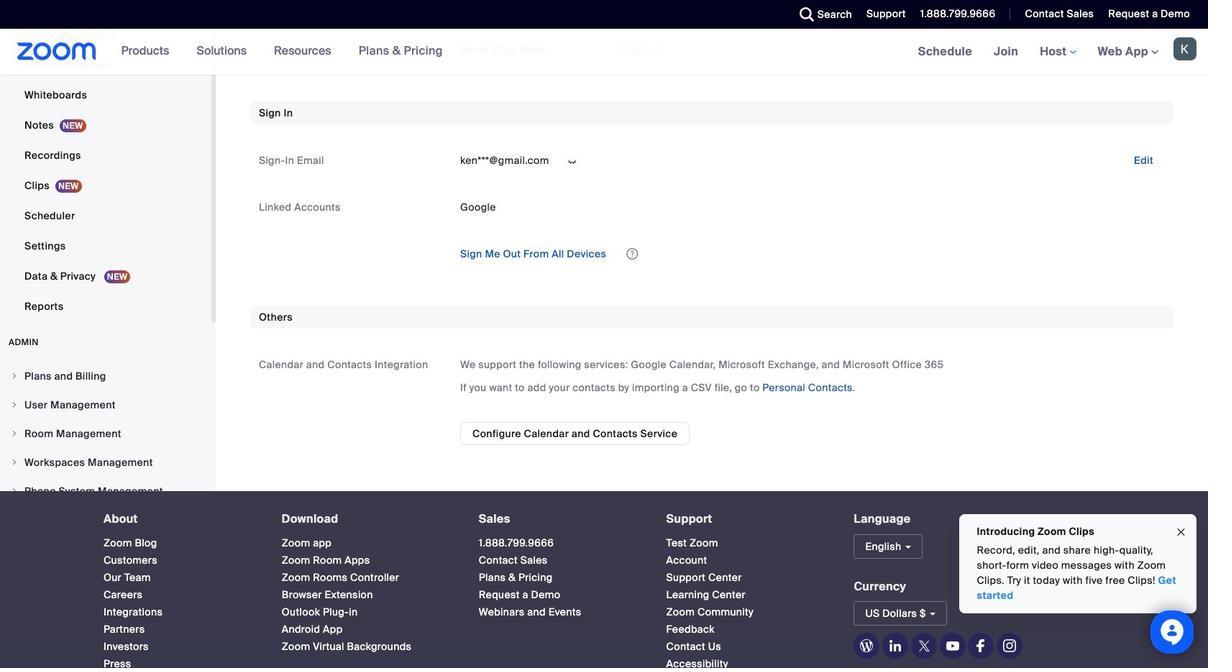 Task type: describe. For each thing, give the bounding box(es) containing it.
3 heading from the left
[[479, 513, 641, 525]]

2 menu item from the top
[[0, 391, 211, 419]]

right image for fifth menu item from the bottom
[[10, 372, 19, 380]]

right image for third menu item from the bottom
[[10, 429, 19, 438]]

2 heading from the left
[[282, 513, 453, 525]]

product information navigation
[[110, 29, 454, 75]]

right image for 4th menu item from the top of the admin menu menu
[[10, 458, 19, 467]]

side navigation navigation
[[0, 0, 216, 564]]

5 menu item from the top
[[0, 478, 211, 505]]

3 menu item from the top
[[0, 420, 211, 447]]

personal menu menu
[[0, 0, 211, 322]]



Task type: vqa. For each thing, say whether or not it's contained in the screenshot.
Zoom Logo
yes



Task type: locate. For each thing, give the bounding box(es) containing it.
learn more about signing out from all devices image
[[625, 249, 640, 259]]

4 heading from the left
[[667, 513, 828, 525]]

2 right image from the top
[[10, 429, 19, 438]]

close image
[[1176, 524, 1188, 541]]

1 vertical spatial right image
[[10, 487, 19, 496]]

4 menu item from the top
[[0, 449, 211, 476]]

1 right image from the top
[[10, 372, 19, 380]]

0 vertical spatial right image
[[10, 372, 19, 380]]

right image
[[10, 401, 19, 409], [10, 429, 19, 438], [10, 458, 19, 467]]

profile picture image
[[1174, 37, 1197, 60]]

meetings navigation
[[908, 29, 1208, 76]]

3 right image from the top
[[10, 458, 19, 467]]

right image for fourth menu item from the bottom
[[10, 401, 19, 409]]

1 vertical spatial right image
[[10, 429, 19, 438]]

zoom logo image
[[17, 42, 96, 60]]

right image for 5th menu item
[[10, 487, 19, 496]]

1 heading from the left
[[104, 513, 256, 525]]

2 vertical spatial right image
[[10, 458, 19, 467]]

banner
[[0, 29, 1208, 76]]

1 right image from the top
[[10, 401, 19, 409]]

0 vertical spatial right image
[[10, 401, 19, 409]]

right image
[[10, 372, 19, 380], [10, 487, 19, 496]]

2 right image from the top
[[10, 487, 19, 496]]

menu item
[[0, 362, 211, 390], [0, 391, 211, 419], [0, 420, 211, 447], [0, 449, 211, 476], [0, 478, 211, 505]]

heading
[[104, 513, 256, 525], [282, 513, 453, 525], [479, 513, 641, 525], [667, 513, 828, 525]]

admin menu menu
[[0, 362, 211, 564]]

1 menu item from the top
[[0, 362, 211, 390]]

application
[[449, 241, 1165, 265]]



